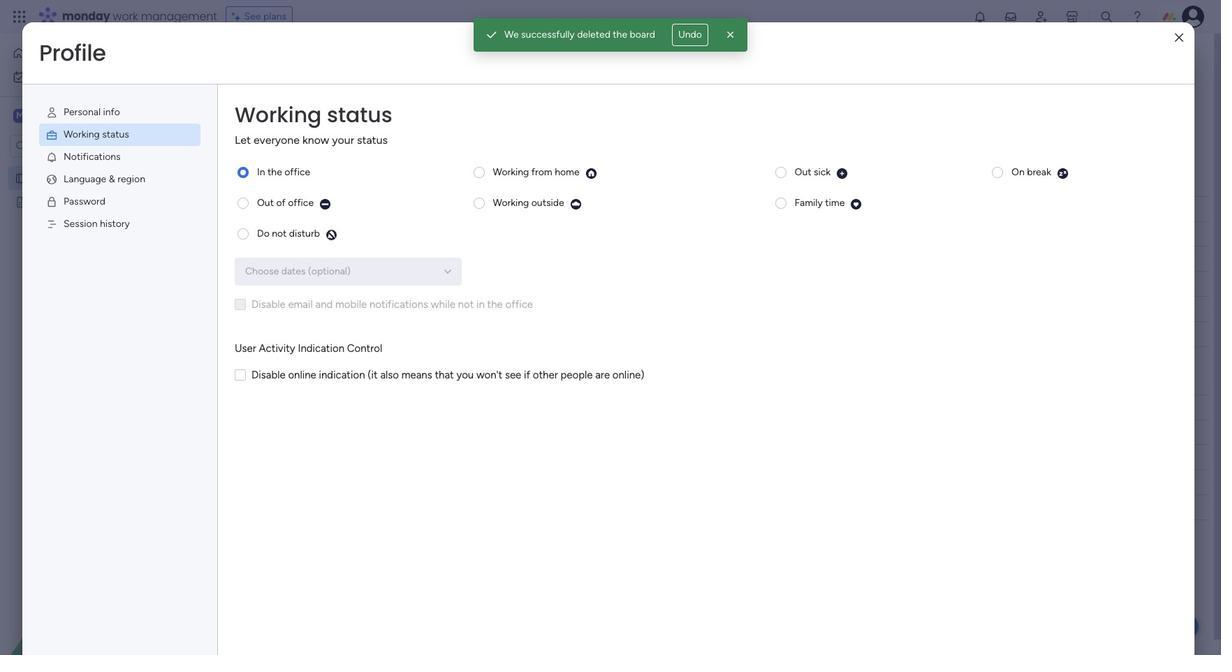 Task type: vqa. For each thing, say whether or not it's contained in the screenshot.
workspace
yes



Task type: locate. For each thing, give the bounding box(es) containing it.
indication
[[298, 342, 345, 355]]

0 vertical spatial disable
[[252, 298, 286, 311]]

the right deleted
[[613, 29, 628, 41]]

board inside alert
[[630, 29, 655, 41]]

from
[[532, 166, 553, 178]]

notifications
[[370, 298, 428, 311]]

your right where
[[573, 78, 592, 89]]

0 horizontal spatial working status
[[64, 129, 129, 140]]

0 vertical spatial my
[[32, 71, 46, 82]]

1 vertical spatial my
[[33, 172, 46, 184]]

see for see more
[[637, 77, 654, 89]]

0 horizontal spatial out
[[257, 197, 274, 209]]

close image right undo button
[[724, 28, 738, 42]]

0 vertical spatial the
[[613, 29, 628, 41]]

my first board
[[33, 172, 94, 184]]

user activity indication control
[[235, 342, 383, 355]]

1 vertical spatial board
[[69, 172, 94, 184]]

indication
[[319, 369, 365, 382]]

preview image right sick
[[837, 168, 848, 180]]

see left plans
[[244, 10, 261, 22]]

option
[[0, 165, 178, 168]]

my work option
[[8, 66, 170, 88]]

1 vertical spatial week
[[272, 372, 305, 389]]

1 horizontal spatial preview image
[[1057, 168, 1069, 180]]

0 vertical spatial assign
[[339, 78, 368, 89]]

disable for disable email and mobile notifications while not in the office
[[252, 298, 286, 311]]

disable down 'activity'
[[252, 369, 286, 382]]

control
[[347, 342, 383, 355]]

new task
[[217, 140, 258, 152]]

plans
[[263, 10, 287, 22]]

first
[[49, 172, 66, 184]]

week
[[269, 173, 302, 191], [272, 372, 305, 389]]

0 vertical spatial not
[[272, 228, 287, 240]]

1 horizontal spatial board
[[630, 29, 655, 41]]

manage
[[214, 78, 249, 89]]

of right track
[[532, 78, 541, 89]]

workspace image
[[13, 108, 27, 124]]

0 vertical spatial your
[[573, 78, 592, 89]]

1 horizontal spatial working status
[[235, 100, 392, 130]]

the right in
[[268, 166, 282, 178]]

language & region menu item
[[39, 168, 201, 191]]

out sick
[[795, 166, 831, 178]]

office down v2 search icon
[[285, 166, 310, 178]]

status
[[546, 203, 574, 215]]

preview image right outside
[[570, 198, 582, 210]]

set
[[407, 78, 421, 89]]

&
[[109, 173, 115, 185]]

not left "in"
[[458, 298, 474, 311]]

main left table
[[233, 103, 254, 115]]

preview image
[[585, 168, 597, 180], [837, 168, 848, 180], [319, 198, 331, 210], [570, 198, 582, 210], [326, 229, 337, 241]]

of
[[291, 78, 301, 89], [532, 78, 541, 89], [276, 197, 286, 209]]

close image down kendall parks image
[[1175, 32, 1184, 43]]

see plans
[[244, 10, 287, 22]]

family
[[795, 197, 823, 209]]

v2 search image
[[301, 138, 311, 154]]

won't
[[477, 369, 503, 382]]

my
[[32, 71, 46, 82], [33, 172, 46, 184]]

your right know
[[332, 133, 354, 147]]

and
[[465, 78, 481, 89], [316, 298, 333, 311]]

meeting
[[33, 196, 69, 208]]

board
[[630, 29, 655, 41], [69, 172, 94, 184]]

1 horizontal spatial the
[[487, 298, 503, 311]]

session history image
[[45, 218, 58, 231]]

main table button
[[212, 98, 290, 120]]

status
[[327, 100, 392, 130], [102, 129, 129, 140], [357, 133, 388, 147]]

1 disable from the top
[[252, 298, 286, 311]]

working down workspace
[[64, 129, 100, 140]]

working left from
[[493, 166, 529, 178]]

other
[[533, 369, 558, 382]]

the right "in"
[[487, 298, 503, 311]]

0 vertical spatial work
[[113, 8, 138, 24]]

next
[[240, 372, 268, 389]]

week inside next week field
[[272, 372, 305, 389]]

0 horizontal spatial preview image
[[851, 198, 863, 210]]

password
[[64, 196, 106, 208]]

working status up "let everyone know your status"
[[235, 100, 392, 130]]

1 horizontal spatial main
[[233, 103, 254, 115]]

main inside workspace selection element
[[32, 109, 57, 122]]

work right monday
[[113, 8, 138, 24]]

0 vertical spatial board
[[630, 29, 655, 41]]

status down the personal info menu item
[[102, 129, 129, 140]]

1 vertical spatial work
[[48, 71, 69, 82]]

1 horizontal spatial work
[[113, 8, 138, 24]]

office
[[285, 166, 310, 178], [288, 197, 314, 209], [506, 298, 533, 311]]

disable
[[252, 298, 286, 311], [252, 369, 286, 382]]

1 vertical spatial your
[[332, 133, 354, 147]]

out down this week field
[[257, 197, 274, 209]]

we successfully deleted the board
[[505, 29, 655, 41]]

0 vertical spatial week
[[269, 173, 302, 191]]

office for out of office
[[288, 197, 314, 209]]

Status field
[[542, 202, 577, 217]]

0 horizontal spatial work
[[48, 71, 69, 82]]

while
[[431, 298, 456, 311]]

assign up collect
[[264, 254, 293, 266]]

0 vertical spatial office
[[285, 166, 310, 178]]

m
[[16, 110, 24, 122]]

preview image right break
[[1057, 168, 1069, 180]]

alert
[[474, 18, 748, 52]]

0 vertical spatial out
[[795, 166, 812, 178]]

see inside see more link
[[637, 77, 654, 89]]

0 vertical spatial preview image
[[1057, 168, 1069, 180]]

not right do
[[272, 228, 287, 240]]

working up everyone
[[235, 100, 322, 130]]

home option
[[8, 42, 170, 64]]

my down home
[[32, 71, 46, 82]]

table
[[257, 103, 280, 115]]

0 horizontal spatial main
[[32, 109, 57, 122]]

my left first
[[33, 172, 46, 184]]

1 vertical spatial not
[[458, 298, 474, 311]]

1 vertical spatial office
[[288, 197, 314, 209]]

2 horizontal spatial of
[[532, 78, 541, 89]]

calendar
[[301, 103, 340, 115]]

2 disable from the top
[[252, 369, 286, 382]]

notifications
[[64, 151, 121, 163]]

see inside see plans button
[[244, 10, 261, 22]]

stands.
[[629, 78, 660, 89]]

notifications menu item
[[39, 146, 201, 168]]

main
[[233, 103, 254, 115], [32, 109, 57, 122]]

out for out of office
[[257, 197, 274, 209]]

your
[[573, 78, 592, 89], [332, 133, 354, 147]]

owner
[[464, 203, 493, 215]]

family time
[[795, 197, 845, 209]]

office right "in"
[[506, 298, 533, 311]]

password image
[[45, 196, 58, 208]]

0 horizontal spatial assign
[[264, 254, 293, 266]]

preview image for out sick
[[837, 168, 848, 180]]

1 vertical spatial the
[[268, 166, 282, 178]]

see left 'more'
[[637, 77, 654, 89]]

1 vertical spatial out
[[257, 197, 274, 209]]

preview image right disturb
[[326, 229, 337, 241]]

working status down workspace
[[64, 129, 129, 140]]

let everyone know your status
[[235, 133, 388, 147]]

board down notifications
[[69, 172, 94, 184]]

0 vertical spatial see
[[244, 10, 261, 22]]

of down this week field
[[276, 197, 286, 209]]

list box containing my first board
[[0, 163, 178, 402]]

board left undo
[[630, 29, 655, 41]]

and right email
[[316, 298, 333, 311]]

1 horizontal spatial assign
[[339, 78, 368, 89]]

people
[[561, 369, 593, 382]]

new task button
[[212, 135, 264, 157]]

invite members image
[[1035, 10, 1049, 24]]

workspace selection element
[[13, 108, 117, 126]]

timelines
[[423, 78, 463, 89]]

week inside this week field
[[269, 173, 302, 191]]

preview image left task
[[319, 198, 331, 210]]

collapse board header image
[[1179, 103, 1190, 115]]

assign up add view icon
[[339, 78, 368, 89]]

work down the profile
[[48, 71, 69, 82]]

preview image right time
[[851, 198, 863, 210]]

undo
[[679, 29, 702, 41]]

1 horizontal spatial not
[[458, 298, 474, 311]]

out for out sick
[[795, 166, 812, 178]]

collect
[[264, 279, 296, 291]]

working left outside
[[493, 197, 529, 209]]

out left sick
[[795, 166, 812, 178]]

1 horizontal spatial out
[[795, 166, 812, 178]]

preview image right home
[[585, 168, 597, 180]]

lottie animation element
[[0, 514, 178, 656]]

not
[[272, 228, 287, 240], [458, 298, 474, 311]]

1 vertical spatial see
[[637, 77, 654, 89]]

1 horizontal spatial and
[[465, 78, 481, 89]]

disable down collect
[[252, 298, 286, 311]]

work inside option
[[48, 71, 69, 82]]

activity
[[259, 342, 295, 355]]

main up working status image
[[32, 109, 57, 122]]

my for my first board
[[33, 172, 46, 184]]

This week field
[[237, 173, 306, 191]]

status inside menu item
[[102, 129, 129, 140]]

track
[[507, 78, 529, 89]]

1 horizontal spatial see
[[637, 77, 654, 89]]

in
[[477, 298, 485, 311]]

Next week field
[[237, 372, 308, 390]]

everyone
[[254, 133, 300, 147]]

0 horizontal spatial of
[[276, 197, 286, 209]]

preview image
[[1057, 168, 1069, 180], [851, 198, 863, 210]]

main inside button
[[233, 103, 254, 115]]

week for this week
[[269, 173, 302, 191]]

week up out of office
[[269, 173, 302, 191]]

working
[[235, 100, 322, 130], [64, 129, 100, 140], [493, 166, 529, 178], [493, 197, 529, 209]]

close image
[[724, 28, 738, 42], [1175, 32, 1184, 43]]

week right next at the bottom left of page
[[272, 372, 305, 389]]

working from home
[[493, 166, 580, 178]]

profile
[[39, 37, 106, 68]]

2 vertical spatial the
[[487, 298, 503, 311]]

know
[[303, 133, 329, 147]]

1 vertical spatial and
[[316, 298, 333, 311]]

and left keep
[[465, 78, 481, 89]]

office up disturb
[[288, 197, 314, 209]]

list box
[[0, 163, 178, 402]]

0 horizontal spatial see
[[244, 10, 261, 22]]

we
[[505, 29, 519, 41]]

that
[[435, 369, 454, 382]]

1 vertical spatial disable
[[252, 369, 286, 382]]

0 horizontal spatial the
[[268, 166, 282, 178]]

2 horizontal spatial the
[[613, 29, 628, 41]]

0 horizontal spatial board
[[69, 172, 94, 184]]

successfully
[[521, 29, 575, 41]]

the
[[613, 29, 628, 41], [268, 166, 282, 178], [487, 298, 503, 311]]

my inside option
[[32, 71, 46, 82]]

of right type
[[291, 78, 301, 89]]

work for my
[[48, 71, 69, 82]]

1 vertical spatial preview image
[[851, 198, 863, 210]]



Task type: describe. For each thing, give the bounding box(es) containing it.
person button
[[361, 135, 421, 157]]

home link
[[8, 42, 170, 64]]

working status image
[[45, 129, 58, 141]]

1 horizontal spatial of
[[291, 78, 301, 89]]

undo button
[[672, 24, 709, 46]]

work for monday
[[113, 8, 138, 24]]

email
[[288, 298, 313, 311]]

Owner field
[[460, 202, 497, 217]]

are
[[596, 369, 610, 382]]

notifications image
[[45, 151, 58, 164]]

(optional)
[[308, 266, 351, 277]]

session
[[64, 218, 97, 230]]

data
[[298, 279, 317, 291]]

task
[[240, 140, 258, 152]]

meeting notes
[[33, 196, 98, 208]]

the inside alert
[[613, 29, 628, 41]]

disturb
[[289, 228, 320, 240]]

online
[[288, 369, 316, 382]]

language & region image
[[45, 173, 58, 186]]

see more
[[637, 77, 679, 89]]

mobile
[[335, 298, 367, 311]]

any
[[251, 78, 267, 89]]

0 vertical spatial and
[[465, 78, 481, 89]]

choose
[[245, 266, 279, 277]]

tasks
[[296, 254, 318, 266]]

lottie animation image
[[0, 514, 178, 656]]

up
[[282, 229, 293, 240]]

status down add view icon
[[357, 133, 388, 147]]

collect data
[[264, 279, 317, 291]]

0 horizontal spatial close image
[[724, 28, 738, 42]]

let
[[235, 133, 251, 147]]

owners,
[[371, 78, 405, 89]]

main for main workspace
[[32, 109, 57, 122]]

status up search field
[[327, 100, 392, 130]]

meeting
[[328, 229, 364, 240]]

1 horizontal spatial close image
[[1175, 32, 1184, 43]]

notifications image
[[974, 10, 987, 24]]

disable online indication (it also means that you won't see if other people are online)
[[252, 369, 645, 382]]

help
[[1162, 620, 1187, 634]]

add view image
[[359, 104, 364, 114]]

deleted
[[577, 29, 611, 41]]

0 horizontal spatial not
[[272, 228, 287, 240]]

preview image for on break
[[1057, 168, 1069, 180]]

manage any type of project. assign owners, set timelines and keep track of where your project stands.
[[214, 78, 660, 89]]

project
[[595, 78, 627, 89]]

personal
[[64, 106, 101, 118]]

in
[[257, 166, 265, 178]]

management
[[141, 8, 217, 24]]

task
[[333, 203, 352, 215]]

person
[[383, 140, 413, 152]]

search everything image
[[1100, 10, 1114, 24]]

break
[[1027, 166, 1052, 178]]

working status inside menu item
[[64, 129, 129, 140]]

main for main table
[[233, 103, 254, 115]]

personal info image
[[45, 106, 58, 119]]

do not disturb
[[257, 228, 320, 240]]

on break
[[1012, 166, 1052, 178]]

this week
[[240, 173, 302, 191]]

home
[[31, 47, 57, 59]]

history
[[100, 218, 130, 230]]

(it
[[368, 369, 378, 382]]

if
[[524, 369, 530, 382]]

see
[[505, 369, 522, 382]]

region
[[118, 173, 145, 185]]

kendall parks image
[[1182, 6, 1205, 28]]

on
[[1012, 166, 1025, 178]]

see more link
[[636, 76, 680, 90]]

set up weekly meeting
[[264, 229, 364, 240]]

monday
[[62, 8, 110, 24]]

disable for disable online indication (it also means that you won't see if other people are online)
[[252, 369, 286, 382]]

my work
[[32, 71, 69, 82]]

alert containing we successfully deleted the board
[[474, 18, 748, 52]]

see for see plans
[[244, 10, 261, 22]]

1 horizontal spatial your
[[573, 78, 592, 89]]

language & region
[[64, 173, 145, 185]]

preview image for out of office
[[319, 198, 331, 210]]

assign tasks
[[264, 254, 318, 266]]

also
[[380, 369, 399, 382]]

this
[[240, 173, 266, 191]]

main workspace
[[32, 109, 115, 122]]

office for in the office
[[285, 166, 310, 178]]

new
[[217, 140, 238, 152]]

board inside list box
[[69, 172, 94, 184]]

next week
[[240, 372, 305, 389]]

user
[[235, 342, 256, 355]]

set
[[264, 229, 279, 240]]

working inside menu item
[[64, 129, 100, 140]]

language
[[64, 173, 106, 185]]

see plans button
[[226, 6, 293, 27]]

disable email and mobile notifications while not in the office
[[252, 298, 533, 311]]

select product image
[[13, 10, 27, 24]]

my for my work
[[32, 71, 46, 82]]

0 horizontal spatial your
[[332, 133, 354, 147]]

working outside
[[493, 197, 564, 209]]

public board image
[[15, 195, 28, 208]]

Search field
[[311, 136, 353, 156]]

keep
[[484, 78, 505, 89]]

session history menu item
[[39, 213, 201, 236]]

personal info menu item
[[39, 101, 201, 124]]

2 vertical spatial office
[[506, 298, 533, 311]]

weekly
[[295, 229, 326, 240]]

menu menu
[[22, 85, 217, 252]]

angle down image
[[271, 141, 277, 151]]

main table
[[233, 103, 280, 115]]

out of office
[[257, 197, 314, 209]]

public board image
[[15, 171, 28, 184]]

type
[[269, 78, 289, 89]]

1 vertical spatial assign
[[264, 254, 293, 266]]

preview image for working outside
[[570, 198, 582, 210]]

session history
[[64, 218, 130, 230]]

home
[[555, 166, 580, 178]]

monday marketplace image
[[1066, 10, 1080, 24]]

personal info
[[64, 106, 120, 118]]

my work link
[[8, 66, 170, 88]]

preview image for working from home
[[585, 168, 597, 180]]

dates
[[281, 266, 306, 277]]

Search in workspace field
[[29, 138, 117, 154]]

calendar button
[[290, 98, 350, 120]]

working status menu item
[[39, 124, 201, 146]]

week for next week
[[272, 372, 305, 389]]

password menu item
[[39, 191, 201, 213]]

means
[[402, 369, 432, 382]]

preview image for do not disturb
[[326, 229, 337, 241]]

preview image for family time
[[851, 198, 863, 210]]

update feed image
[[1004, 10, 1018, 24]]

help image
[[1131, 10, 1145, 24]]

do
[[257, 228, 270, 240]]

help button
[[1150, 616, 1199, 639]]

0 horizontal spatial and
[[316, 298, 333, 311]]



